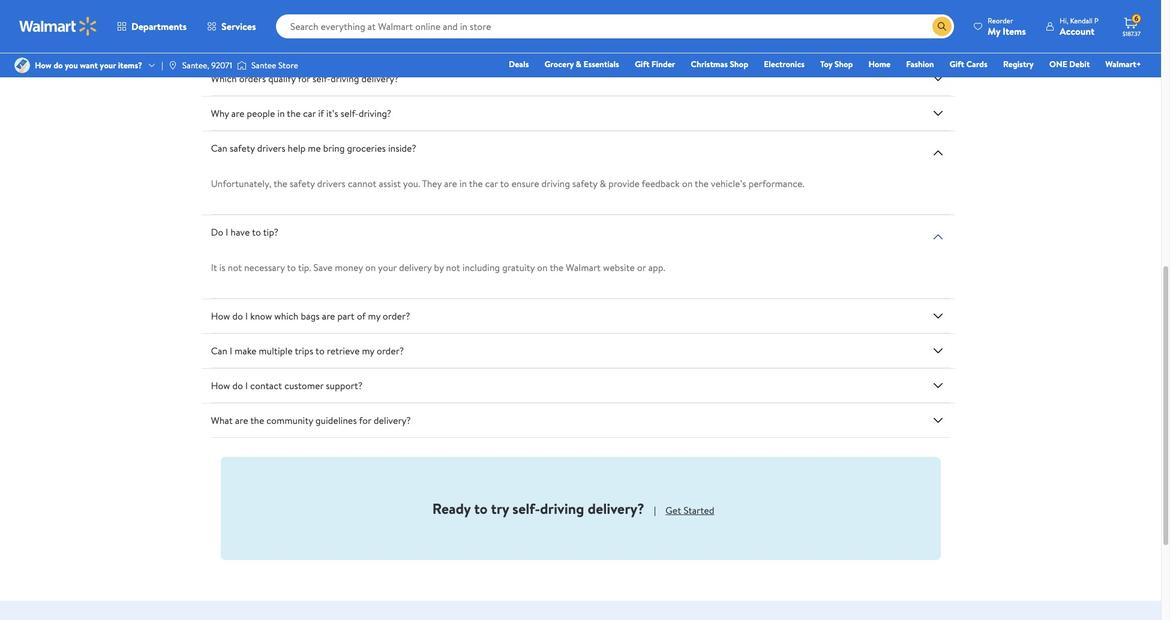 Task type: vqa. For each thing, say whether or not it's contained in the screenshot.
copic ciao marker, mignonette image Best seller
no



Task type: locate. For each thing, give the bounding box(es) containing it.
0 horizontal spatial your
[[100, 59, 116, 71]]

safety up unfortunately,
[[230, 141, 255, 155]]

0 vertical spatial do
[[53, 59, 63, 71]]

is for it
[[219, 261, 225, 274]]

my
[[368, 309, 380, 323], [362, 344, 374, 357]]

0 vertical spatial is
[[232, 37, 238, 50]]

1 horizontal spatial self-
[[340, 107, 359, 120]]

debit
[[1069, 58, 1090, 70]]

get started
[[665, 504, 714, 517]]

p
[[1094, 15, 1099, 26]]

drivers left help
[[257, 141, 285, 155]]

1 horizontal spatial not
[[446, 261, 460, 274]]

1 vertical spatial do
[[232, 309, 243, 323]]

not right it
[[228, 261, 242, 274]]

are
[[231, 107, 244, 120], [444, 177, 457, 190], [322, 309, 335, 323], [235, 414, 248, 427]]

which orders qualify for self-driving delivery?
[[211, 72, 399, 85]]

0 vertical spatial my
[[368, 309, 380, 323]]

bags
[[301, 309, 320, 323]]

which
[[274, 309, 298, 323]]

1 vertical spatial delivery?
[[374, 414, 411, 427]]

trips
[[295, 344, 313, 357]]

in right 'they'
[[459, 177, 467, 190]]

shop inside toy shop link
[[834, 58, 853, 70]]

can down why
[[211, 141, 227, 155]]

 image for santee, 92071
[[168, 61, 178, 70]]

they
[[422, 177, 442, 190]]

0 vertical spatial in
[[277, 107, 285, 120]]

safety
[[230, 141, 255, 155], [290, 177, 315, 190], [572, 177, 597, 190]]

1 vertical spatial drivers
[[317, 177, 346, 190]]

the left if
[[287, 107, 301, 120]]

is right the who
[[232, 37, 238, 50]]

performance.
[[748, 177, 804, 190]]

shop for christmas shop
[[730, 58, 748, 70]]

0 vertical spatial self-
[[312, 72, 331, 85]]

1 vertical spatial driving
[[542, 177, 570, 190]]

1 horizontal spatial car
[[485, 177, 498, 190]]

know
[[250, 309, 272, 323]]

0 horizontal spatial is
[[219, 261, 225, 274]]

0 horizontal spatial gift
[[635, 58, 649, 70]]

order?
[[383, 309, 410, 323], [377, 344, 404, 357]]

the right unfortunately,
[[274, 177, 287, 190]]

2 gift from the left
[[950, 58, 964, 70]]

kendall
[[1070, 15, 1093, 26]]

1 vertical spatial your
[[378, 261, 397, 274]]

1 horizontal spatial for
[[359, 414, 371, 427]]

gift
[[635, 58, 649, 70], [950, 58, 964, 70]]

in
[[277, 107, 285, 120], [459, 177, 467, 190]]

1 horizontal spatial is
[[232, 37, 238, 50]]

unfortunately, the safety drivers cannot assist you. they are in the car to ensure driving safety & provide feedback on the vehicle's performance.
[[211, 177, 804, 190]]

not
[[228, 261, 242, 274], [446, 261, 460, 274]]

my right of at the left of page
[[368, 309, 380, 323]]

why are people in the car if it's self-driving? image
[[931, 106, 945, 120]]

1 can from the top
[[211, 141, 227, 155]]

self-
[[312, 72, 331, 85], [340, 107, 359, 120], [512, 498, 540, 519]]

including
[[462, 261, 500, 274]]

not right by
[[446, 261, 460, 274]]

do
[[53, 59, 63, 71], [232, 309, 243, 323], [232, 379, 243, 392]]

try
[[491, 498, 509, 519]]

1 horizontal spatial on
[[537, 261, 548, 274]]

your
[[100, 59, 116, 71], [378, 261, 397, 274]]

your left delivery
[[378, 261, 397, 274]]

tip.
[[298, 261, 311, 274]]

1 horizontal spatial shop
[[834, 58, 853, 70]]

1 vertical spatial |
[[654, 504, 656, 517]]

to left tip.
[[287, 261, 296, 274]]

how left know
[[211, 309, 230, 323]]

do left you
[[53, 59, 63, 71]]

you
[[65, 59, 78, 71]]

| left get
[[654, 504, 656, 517]]

0 vertical spatial delivery?
[[361, 72, 399, 85]]

bring
[[323, 141, 345, 155]]

your right the want
[[100, 59, 116, 71]]

gift left finder
[[635, 58, 649, 70]]

1 horizontal spatial &
[[600, 177, 606, 190]]

1 horizontal spatial drivers
[[317, 177, 346, 190]]

0 vertical spatial your
[[100, 59, 116, 71]]

how do you want your items?
[[35, 59, 142, 71]]

2 vertical spatial self-
[[512, 498, 540, 519]]

&
[[576, 58, 581, 70], [600, 177, 606, 190]]

1 horizontal spatial gift
[[950, 58, 964, 70]]

unfortunately,
[[211, 177, 271, 190]]

1 horizontal spatial your
[[378, 261, 397, 274]]

0 horizontal spatial on
[[365, 261, 376, 274]]

driving?
[[359, 107, 391, 120]]

items
[[1003, 24, 1026, 38]]

in right people
[[277, 107, 285, 120]]

shop right toy
[[834, 58, 853, 70]]

1 vertical spatial can
[[211, 344, 227, 357]]

self- up if
[[312, 72, 331, 85]]

shop inside christmas shop link
[[730, 58, 748, 70]]

electronics
[[764, 58, 805, 70]]

2 horizontal spatial self-
[[512, 498, 540, 519]]

is for who
[[232, 37, 238, 50]]

delivery? right the guidelines
[[374, 414, 411, 427]]

delivery? up driving?
[[361, 72, 399, 85]]

i left know
[[245, 309, 248, 323]]

 image for how do you want your items?
[[14, 58, 30, 73]]

are right 'they'
[[444, 177, 457, 190]]

christmas
[[691, 58, 728, 70]]

1 gift from the left
[[635, 58, 649, 70]]

grocery
[[544, 58, 574, 70]]

inside?
[[388, 141, 416, 155]]

are left part
[[322, 309, 335, 323]]

for down store
[[298, 72, 310, 85]]

is right it
[[219, 261, 225, 274]]

1 shop from the left
[[730, 58, 748, 70]]

0 vertical spatial |
[[161, 59, 163, 71]]

0 horizontal spatial car
[[303, 107, 316, 120]]

i right the do
[[226, 225, 228, 239]]

which
[[211, 72, 237, 85]]

1 vertical spatial self-
[[340, 107, 359, 120]]

0 horizontal spatial shop
[[730, 58, 748, 70]]

how left you
[[35, 59, 51, 71]]

0 horizontal spatial in
[[277, 107, 285, 120]]

orders
[[239, 72, 266, 85]]

order? right of at the left of page
[[383, 309, 410, 323]]

1 horizontal spatial  image
[[168, 61, 178, 70]]

finder
[[651, 58, 675, 70]]

christmas shop
[[691, 58, 748, 70]]

on right feedback
[[682, 177, 693, 190]]

2 not from the left
[[446, 261, 460, 274]]

0 horizontal spatial for
[[298, 72, 310, 85]]

website
[[603, 261, 635, 274]]

0 horizontal spatial self-
[[312, 72, 331, 85]]

grocery & essentials link
[[539, 58, 625, 71]]

1 vertical spatial in
[[459, 177, 467, 190]]

registry link
[[998, 58, 1039, 71]]

1 horizontal spatial |
[[654, 504, 656, 517]]

2 horizontal spatial  image
[[237, 59, 247, 71]]

cards
[[966, 58, 987, 70]]

do left know
[[232, 309, 243, 323]]

0 horizontal spatial not
[[228, 261, 242, 274]]

& right grocery
[[576, 58, 581, 70]]

for right the guidelines
[[359, 414, 371, 427]]

hi, kendall p account
[[1060, 15, 1099, 38]]

qualify
[[268, 72, 296, 85]]

safety left "provide"
[[572, 177, 597, 190]]

self- right it's
[[340, 107, 359, 120]]

car left if
[[303, 107, 316, 120]]

 image for santee store
[[237, 59, 247, 71]]

0 vertical spatial &
[[576, 58, 581, 70]]

1 vertical spatial car
[[485, 177, 498, 190]]

the left the community
[[250, 414, 264, 427]]

gift left cards
[[950, 58, 964, 70]]

can left make
[[211, 344, 227, 357]]

my
[[988, 24, 1000, 38]]

grocery & essentials
[[544, 58, 619, 70]]

0 vertical spatial for
[[298, 72, 310, 85]]

delivery?
[[361, 72, 399, 85], [374, 414, 411, 427], [588, 498, 644, 519]]

on right gratuity
[[537, 261, 548, 274]]

hi,
[[1060, 15, 1068, 26]]

the left "vehicle's"
[[695, 177, 709, 190]]

essentials
[[583, 58, 619, 70]]

2 shop from the left
[[834, 58, 853, 70]]

 image left you
[[14, 58, 30, 73]]

cruise?
[[241, 37, 272, 50]]

 image up orders
[[237, 59, 247, 71]]

how do i contact customer support? image
[[931, 378, 945, 393]]

safety down help
[[290, 177, 315, 190]]

it's
[[326, 107, 338, 120]]

& left "provide"
[[600, 177, 606, 190]]

how for how do you want your items?
[[35, 59, 51, 71]]

| right items?
[[161, 59, 163, 71]]

1 vertical spatial my
[[362, 344, 374, 357]]

santee,
[[182, 59, 209, 71]]

services
[[221, 20, 256, 33]]

how do i know which bags are part of my order?
[[211, 309, 410, 323]]

car
[[303, 107, 316, 120], [485, 177, 498, 190]]

6 $187.37
[[1123, 13, 1141, 38]]

0 vertical spatial can
[[211, 141, 227, 155]]

delivery
[[399, 261, 432, 274]]

started
[[684, 504, 714, 517]]

how up 'what'
[[211, 379, 230, 392]]

|
[[161, 59, 163, 71], [654, 504, 656, 517]]

0 vertical spatial car
[[303, 107, 316, 120]]

groceries
[[347, 141, 386, 155]]

order? right retrieve
[[377, 344, 404, 357]]

the
[[287, 107, 301, 120], [274, 177, 287, 190], [469, 177, 483, 190], [695, 177, 709, 190], [550, 261, 564, 274], [250, 414, 264, 427]]

1 vertical spatial how
[[211, 309, 230, 323]]

how for how do i know which bags are part of my order?
[[211, 309, 230, 323]]

customer
[[284, 379, 324, 392]]

tip?
[[263, 225, 278, 239]]

are right 'what'
[[235, 414, 248, 427]]

toy shop link
[[815, 58, 858, 71]]

delivery? left get
[[588, 498, 644, 519]]

 image
[[14, 58, 30, 73], [237, 59, 247, 71], [168, 61, 178, 70]]

shop right christmas
[[730, 58, 748, 70]]

 image left santee,
[[168, 61, 178, 70]]

drivers left cannot
[[317, 177, 346, 190]]

reorder my items
[[988, 15, 1026, 38]]

search icon image
[[937, 22, 947, 31]]

0 horizontal spatial  image
[[14, 58, 30, 73]]

2 can from the top
[[211, 344, 227, 357]]

self- right try on the bottom of the page
[[512, 498, 540, 519]]

on right money
[[365, 261, 376, 274]]

car left ensure
[[485, 177, 498, 190]]

toy
[[820, 58, 832, 70]]

drivers
[[257, 141, 285, 155], [317, 177, 346, 190]]

is
[[232, 37, 238, 50], [219, 261, 225, 274]]

i left make
[[230, 344, 232, 357]]

who is cruise?
[[211, 37, 272, 50]]

help
[[288, 141, 306, 155]]

christmas shop link
[[685, 58, 754, 71]]

shop
[[730, 58, 748, 70], [834, 58, 853, 70]]

1 vertical spatial is
[[219, 261, 225, 274]]

0 vertical spatial how
[[35, 59, 51, 71]]

1 vertical spatial order?
[[377, 344, 404, 357]]

2 vertical spatial driving
[[540, 498, 584, 519]]

2 vertical spatial how
[[211, 379, 230, 392]]

2 vertical spatial do
[[232, 379, 243, 392]]

0 vertical spatial order?
[[383, 309, 410, 323]]

do left contact
[[232, 379, 243, 392]]

0 horizontal spatial drivers
[[257, 141, 285, 155]]

do i have to tip? image
[[931, 230, 945, 244]]

community
[[266, 414, 313, 427]]

my right retrieve
[[362, 344, 374, 357]]



Task type: describe. For each thing, give the bounding box(es) containing it.
walmart+ link
[[1100, 58, 1147, 71]]

do
[[211, 225, 223, 239]]

to right trips
[[316, 344, 325, 357]]

0 horizontal spatial safety
[[230, 141, 255, 155]]

0 horizontal spatial &
[[576, 58, 581, 70]]

toy shop
[[820, 58, 853, 70]]

1 not from the left
[[228, 261, 242, 274]]

home link
[[863, 58, 896, 71]]

what are the community guidelines for delivery?
[[211, 414, 411, 427]]

how for how do i contact customer support?
[[211, 379, 230, 392]]

can for can i make multiple trips to retrieve my order?
[[211, 344, 227, 357]]

gift cards
[[950, 58, 987, 70]]

app.
[[648, 261, 665, 274]]

of
[[357, 309, 366, 323]]

the left walmart
[[550, 261, 564, 274]]

electronics link
[[759, 58, 810, 71]]

do i have to tip?
[[211, 225, 278, 239]]

gift for gift cards
[[950, 58, 964, 70]]

0 vertical spatial driving
[[331, 72, 359, 85]]

fashion link
[[901, 58, 939, 71]]

0 vertical spatial drivers
[[257, 141, 285, 155]]

retrieve
[[327, 344, 360, 357]]

assist
[[379, 177, 401, 190]]

shop for toy shop
[[834, 58, 853, 70]]

ensure
[[511, 177, 539, 190]]

can safety drivers help me bring groceries inside? image
[[931, 146, 945, 160]]

gift for gift finder
[[635, 58, 649, 70]]

do for want
[[53, 59, 63, 71]]

do for know
[[232, 309, 243, 323]]

Walmart Site-Wide search field
[[276, 14, 954, 38]]

walmart
[[566, 261, 601, 274]]

what are the community guidelines for delivery? image
[[931, 413, 945, 428]]

0 horizontal spatial |
[[161, 59, 163, 71]]

me
[[308, 141, 321, 155]]

2 vertical spatial delivery?
[[588, 498, 644, 519]]

deals link
[[503, 58, 534, 71]]

to left tip?
[[252, 225, 261, 239]]

delivery? for which orders qualify for self-driving delivery?
[[361, 72, 399, 85]]

1 vertical spatial &
[[600, 177, 606, 190]]

deals
[[509, 58, 529, 70]]

1 horizontal spatial in
[[459, 177, 467, 190]]

the right 'they'
[[469, 177, 483, 190]]

which orders qualify for self-driving delivery? image
[[931, 71, 945, 86]]

Search search field
[[276, 14, 954, 38]]

can i make multiple trips to retrieve my order? image
[[931, 344, 945, 358]]

items?
[[118, 59, 142, 71]]

have
[[231, 225, 250, 239]]

cannot
[[348, 177, 376, 190]]

want
[[80, 59, 98, 71]]

money
[[335, 261, 363, 274]]

feedback
[[642, 177, 680, 190]]

6
[[1134, 13, 1138, 24]]

walmart image
[[19, 17, 97, 36]]

$187.37
[[1123, 29, 1141, 38]]

how do i know which bags are part of my order? image
[[931, 309, 945, 323]]

get
[[665, 504, 681, 517]]

can safety drivers help me bring groceries inside?
[[211, 141, 416, 155]]

gratuity
[[502, 261, 535, 274]]

make
[[235, 344, 257, 357]]

contact
[[250, 379, 282, 392]]

delivery? for what are the community guidelines for delivery?
[[374, 414, 411, 427]]

to left try on the bottom of the page
[[474, 498, 488, 519]]

it is not necessary to tip. save money on your delivery by not including gratuity on the walmart website or app.
[[211, 261, 665, 274]]

save
[[313, 261, 333, 274]]

why
[[211, 107, 229, 120]]

can i make multiple trips to retrieve my order?
[[211, 344, 404, 357]]

people
[[247, 107, 275, 120]]

santee, 92071
[[182, 59, 232, 71]]

92071
[[211, 59, 232, 71]]

one
[[1049, 58, 1067, 70]]

fashion
[[906, 58, 934, 70]]

how do i contact customer support?
[[211, 379, 363, 392]]

necessary
[[244, 261, 285, 274]]

support?
[[326, 379, 363, 392]]

can for can safety drivers help me bring groceries inside?
[[211, 141, 227, 155]]

or
[[637, 261, 646, 274]]

walmart+
[[1105, 58, 1141, 70]]

1 vertical spatial for
[[359, 414, 371, 427]]

2 horizontal spatial on
[[682, 177, 693, 190]]

santee store
[[251, 59, 298, 71]]

who
[[211, 37, 230, 50]]

are right why
[[231, 107, 244, 120]]

vehicle's
[[711, 177, 746, 190]]

do for contact
[[232, 379, 243, 392]]

you.
[[403, 177, 420, 190]]

guidelines
[[315, 414, 357, 427]]

ready
[[432, 498, 471, 519]]

departments button
[[107, 12, 197, 41]]

registry
[[1003, 58, 1034, 70]]

get started link
[[665, 504, 714, 518]]

ready to try self-driving delivery?
[[432, 498, 644, 519]]

1 horizontal spatial safety
[[290, 177, 315, 190]]

account
[[1060, 24, 1095, 38]]

it
[[211, 261, 217, 274]]

store
[[278, 59, 298, 71]]

one debit link
[[1044, 58, 1095, 71]]

home
[[869, 58, 891, 70]]

part
[[337, 309, 355, 323]]

services button
[[197, 12, 266, 41]]

2 horizontal spatial safety
[[572, 177, 597, 190]]

i left contact
[[245, 379, 248, 392]]

to left ensure
[[500, 177, 509, 190]]



